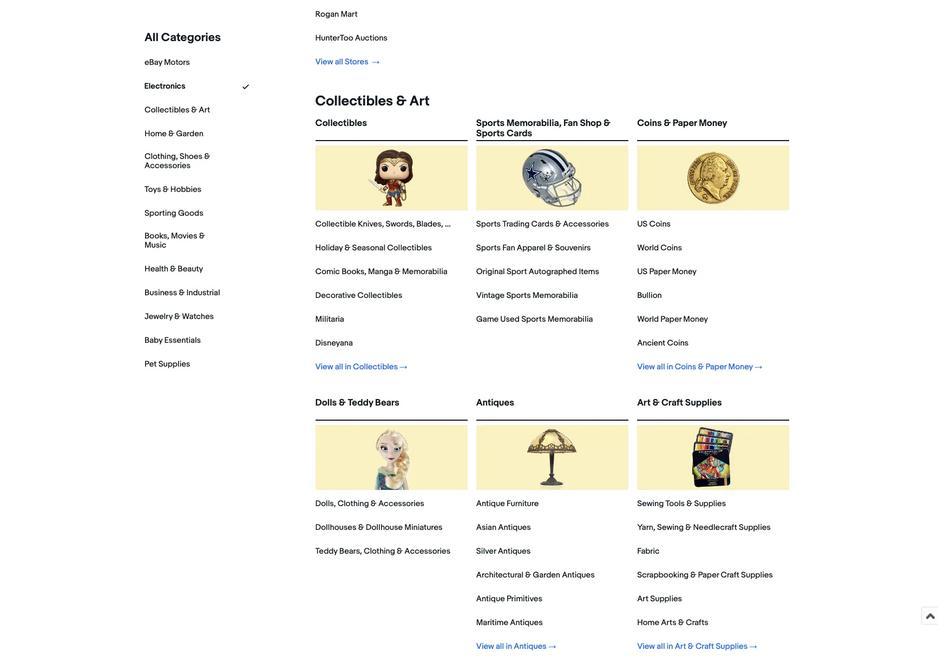 Task type: locate. For each thing, give the bounding box(es) containing it.
all
[[335, 57, 343, 67], [335, 362, 343, 373], [657, 362, 665, 373], [496, 642, 504, 653], [657, 642, 665, 653]]

fan left apparel
[[503, 243, 515, 253]]

craft down crafts
[[696, 642, 714, 653]]

apparel
[[517, 243, 546, 253]]

1 world from the top
[[637, 243, 659, 253]]

comic books, manga & memorabilia link
[[315, 267, 448, 277]]

books, down sporting
[[144, 231, 169, 241]]

1 vertical spatial books,
[[342, 267, 367, 277]]

architectural & garden antiques
[[476, 571, 595, 581]]

1 us from the top
[[637, 219, 648, 230]]

jewelry & watches link
[[144, 312, 214, 322]]

1 vertical spatial craft
[[721, 571, 740, 581]]

scrapbooking & paper craft supplies
[[637, 571, 773, 581]]

silver antiques link
[[476, 547, 531, 557]]

1 horizontal spatial teddy
[[348, 398, 373, 409]]

accessories up toys & hobbies link
[[144, 161, 190, 171]]

fabric
[[637, 547, 660, 557]]

dolls, clothing & accessories link
[[315, 499, 425, 510]]

in
[[345, 362, 351, 373], [667, 362, 673, 373], [506, 642, 512, 653], [667, 642, 673, 653]]

yarn, sewing & needlecraft supplies link
[[637, 523, 771, 533]]

collectibles & art up home & garden
[[144, 105, 210, 115]]

in down 'ancient coins'
[[667, 362, 673, 373]]

1 horizontal spatial garden
[[533, 571, 561, 581]]

collectible
[[315, 219, 356, 230]]

garden up shoes
[[176, 129, 203, 139]]

us up world coins
[[637, 219, 648, 230]]

1 vertical spatial clothing
[[364, 547, 395, 557]]

us paper money
[[637, 267, 697, 277]]

2 antique from the top
[[476, 595, 505, 605]]

0 horizontal spatial home
[[144, 129, 166, 139]]

art & craft supplies image
[[681, 426, 746, 491]]

original sport autographed items link
[[476, 267, 600, 277]]

tools
[[666, 499, 685, 510]]

mart
[[341, 9, 358, 19]]

clothing
[[338, 499, 369, 510], [364, 547, 395, 557]]

coins for world
[[661, 243, 682, 253]]

accessories inside clothing, shoes & accessories
[[144, 161, 190, 171]]

1 vertical spatial antique
[[476, 595, 505, 605]]

0 horizontal spatial garden
[[176, 129, 203, 139]]

all for coins & paper money
[[657, 362, 665, 373]]

2 vertical spatial craft
[[696, 642, 714, 653]]

in down maritime antiques at bottom
[[506, 642, 512, 653]]

us coins
[[637, 219, 671, 230]]

teddy inside dolls & teddy bears link
[[348, 398, 373, 409]]

antique
[[476, 499, 505, 510], [476, 595, 505, 605]]

music
[[144, 240, 166, 251]]

coins & paper money
[[637, 118, 728, 129]]

view for coins & paper money
[[637, 362, 655, 373]]

motors
[[164, 57, 190, 68]]

sport
[[507, 267, 527, 277]]

shop
[[580, 118, 602, 129]]

view for art & craft supplies
[[637, 642, 655, 653]]

teddy left bears,
[[315, 547, 338, 557]]

all down maritime
[[496, 642, 504, 653]]

accessories up apparel
[[481, 219, 527, 230]]

world paper money link
[[637, 315, 708, 325]]

1 vertical spatial home
[[637, 618, 660, 629]]

1 vertical spatial fan
[[503, 243, 515, 253]]

pet
[[144, 359, 156, 370]]

memorabilia down 'vintage sports memorabilia' link
[[548, 315, 593, 325]]

fan inside the sports memorabilia, fan shop & sports cards
[[564, 118, 578, 129]]

antique for antique furniture
[[476, 499, 505, 510]]

1 vertical spatial world
[[637, 315, 659, 325]]

0 vertical spatial world
[[637, 243, 659, 253]]

0 horizontal spatial collectibles & art link
[[144, 105, 210, 115]]

world coins
[[637, 243, 682, 253]]

memorabilia,
[[507, 118, 562, 129]]

ancient coins
[[637, 338, 689, 349]]

home left the arts
[[637, 618, 660, 629]]

collectible knives, swords, blades, armors & accessories
[[315, 219, 527, 230]]

militaria
[[315, 315, 344, 325]]

vintage sports memorabilia
[[476, 291, 578, 301]]

ancient
[[637, 338, 666, 349]]

antique for antique primitives
[[476, 595, 505, 605]]

health
[[144, 264, 168, 274]]

collectibles & art
[[315, 93, 430, 110], [144, 105, 210, 115]]

1 vertical spatial teddy
[[315, 547, 338, 557]]

& inside the sports memorabilia, fan shop & sports cards
[[604, 118, 611, 129]]

fan left shop
[[564, 118, 578, 129]]

view all in art & craft supplies
[[637, 642, 748, 653]]

memorabilia
[[402, 267, 448, 277], [533, 291, 578, 301], [548, 315, 593, 325]]

garden up primitives
[[533, 571, 561, 581]]

coins for us
[[650, 219, 671, 230]]

accessories down the "miniatures"
[[405, 547, 451, 557]]

antique up the asian
[[476, 499, 505, 510]]

all for art & craft supplies
[[657, 642, 665, 653]]

teddy
[[348, 398, 373, 409], [315, 547, 338, 557]]

watches
[[182, 312, 214, 322]]

craft
[[662, 398, 683, 409], [721, 571, 740, 581], [696, 642, 714, 653]]

2 horizontal spatial craft
[[721, 571, 740, 581]]

view all in antiques
[[476, 642, 547, 653]]

all for collectibles
[[335, 362, 343, 373]]

0 vertical spatial clothing
[[338, 499, 369, 510]]

craft down view all in coins & paper money
[[662, 398, 683, 409]]

dolls
[[315, 398, 337, 409]]

clothing, shoes & accessories link
[[144, 152, 220, 171]]

1 horizontal spatial craft
[[696, 642, 714, 653]]

0 horizontal spatial fan
[[503, 243, 515, 253]]

& inside the books, movies & music
[[199, 231, 205, 241]]

1 vertical spatial garden
[[533, 571, 561, 581]]

view down disneyana
[[315, 362, 333, 373]]

0 vertical spatial antique
[[476, 499, 505, 510]]

us up "bullion"
[[637, 267, 648, 277]]

memorabilia down the autographed
[[533, 291, 578, 301]]

paper
[[673, 118, 697, 129], [650, 267, 671, 277], [661, 315, 682, 325], [706, 362, 727, 373], [698, 571, 719, 581]]

view for antiques
[[476, 642, 494, 653]]

clothing right the dolls,
[[338, 499, 369, 510]]

original sport autographed items
[[476, 267, 600, 277]]

world down bullion link
[[637, 315, 659, 325]]

all down 'ancient coins'
[[657, 362, 665, 373]]

1 horizontal spatial home
[[637, 618, 660, 629]]

furniture
[[507, 499, 539, 510]]

maritime
[[476, 618, 509, 629]]

world down us coins
[[637, 243, 659, 253]]

manga
[[368, 267, 393, 277]]

0 vertical spatial fan
[[564, 118, 578, 129]]

world for world paper money
[[637, 315, 659, 325]]

books, up decorative collectibles
[[342, 267, 367, 277]]

sports trading cards & accessories link
[[476, 219, 609, 230]]

militaria link
[[315, 315, 344, 325]]

view all in coins & paper money
[[637, 362, 753, 373]]

accessories up dollhouse
[[379, 499, 425, 510]]

all down disneyana
[[335, 362, 343, 373]]

antique up maritime
[[476, 595, 505, 605]]

decorative collectibles
[[315, 291, 402, 301]]

memorabilia right manga
[[402, 267, 448, 277]]

view down maritime
[[476, 642, 494, 653]]

0 vertical spatial home
[[144, 129, 166, 139]]

electronics link
[[144, 81, 186, 92]]

antiques image
[[520, 426, 585, 491]]

decorative collectibles link
[[315, 291, 402, 301]]

view for collectibles
[[315, 362, 333, 373]]

craft down the "needlecraft"
[[721, 571, 740, 581]]

0 horizontal spatial craft
[[662, 398, 683, 409]]

0 vertical spatial books,
[[144, 231, 169, 241]]

& inside art & craft supplies link
[[653, 398, 660, 409]]

view down 'home arts & crafts'
[[637, 642, 655, 653]]

collectibles & art up the collectibles link
[[315, 93, 430, 110]]

& inside dolls & teddy bears link
[[339, 398, 346, 409]]

collectibles & art link up the collectibles link
[[311, 93, 430, 110]]

view
[[315, 57, 333, 67], [315, 362, 333, 373], [637, 362, 655, 373], [476, 642, 494, 653], [637, 642, 655, 653]]

1 vertical spatial us
[[637, 267, 648, 277]]

sewing
[[637, 499, 664, 510], [657, 523, 684, 533]]

categories
[[161, 31, 221, 45]]

home up clothing,
[[144, 129, 166, 139]]

all down the arts
[[657, 642, 665, 653]]

swords,
[[386, 219, 415, 230]]

view down ancient
[[637, 362, 655, 373]]

books, movies & music link
[[144, 231, 220, 251]]

2 world from the top
[[637, 315, 659, 325]]

sewing right yarn,
[[657, 523, 684, 533]]

garden for shoes
[[176, 129, 203, 139]]

health & beauty link
[[144, 264, 203, 274]]

in for antiques
[[506, 642, 512, 653]]

antiques link
[[476, 398, 629, 418]]

collectibles inside the collectibles link
[[315, 118, 367, 129]]

1 vertical spatial memorabilia
[[533, 291, 578, 301]]

bears,
[[339, 547, 362, 557]]

dollhouses
[[315, 523, 357, 533]]

0 vertical spatial garden
[[176, 129, 203, 139]]

in down the arts
[[667, 642, 673, 653]]

sewing up yarn,
[[637, 499, 664, 510]]

0 vertical spatial teddy
[[348, 398, 373, 409]]

1 antique from the top
[[476, 499, 505, 510]]

business & industrial
[[144, 288, 220, 298]]

0 horizontal spatial books,
[[144, 231, 169, 241]]

1 horizontal spatial books,
[[342, 267, 367, 277]]

2 us from the top
[[637, 267, 648, 277]]

us for us paper money
[[637, 267, 648, 277]]

in down disneyana
[[345, 362, 351, 373]]

world for world coins
[[637, 243, 659, 253]]

sports trading cards & accessories
[[476, 219, 609, 230]]

clothing down dollhouses & dollhouse miniatures
[[364, 547, 395, 557]]

teddy left bears
[[348, 398, 373, 409]]

sports
[[476, 118, 505, 129], [476, 128, 505, 139], [476, 219, 501, 230], [476, 243, 501, 253], [507, 291, 531, 301], [522, 315, 546, 325]]

0 vertical spatial cards
[[507, 128, 532, 139]]

decorative
[[315, 291, 356, 301]]

0 vertical spatial us
[[637, 219, 648, 230]]

ebay
[[144, 57, 162, 68]]

accessories
[[144, 161, 190, 171], [481, 219, 527, 230], [563, 219, 609, 230], [379, 499, 425, 510], [405, 547, 451, 557]]

1 horizontal spatial fan
[[564, 118, 578, 129]]

essentials
[[164, 336, 201, 346]]

collectibles & art link up home & garden
[[144, 105, 210, 115]]

view down huntertoo
[[315, 57, 333, 67]]



Task type: describe. For each thing, give the bounding box(es) containing it.
maritime antiques
[[476, 618, 543, 629]]

0 vertical spatial memorabilia
[[402, 267, 448, 277]]

paper inside 'coins & paper money' link
[[673, 118, 697, 129]]

trading
[[503, 219, 530, 230]]

ebay motors link
[[144, 57, 190, 68]]

miniatures
[[405, 523, 443, 533]]

sports memorabilia, fan shop & sports cards link
[[476, 118, 629, 139]]

view all in collectibles link
[[315, 362, 407, 373]]

teddy bears, clothing & accessories link
[[315, 547, 451, 557]]

view all stores link
[[315, 57, 380, 67]]

all
[[144, 31, 158, 45]]

art supplies link
[[637, 595, 682, 605]]

all categories
[[144, 31, 221, 45]]

home arts & crafts link
[[637, 618, 709, 629]]

in for art & craft supplies
[[667, 642, 673, 653]]

home arts & crafts
[[637, 618, 709, 629]]

collectibles image
[[359, 146, 424, 211]]

souvenirs
[[555, 243, 591, 253]]

art & craft supplies
[[637, 398, 722, 409]]

disneyana link
[[315, 338, 353, 349]]

auctions
[[355, 33, 388, 43]]

asian antiques
[[476, 523, 531, 533]]

1 vertical spatial cards
[[532, 219, 554, 230]]

stores
[[345, 57, 369, 67]]

0 vertical spatial craft
[[662, 398, 683, 409]]

1 vertical spatial sewing
[[657, 523, 684, 533]]

armors
[[445, 219, 472, 230]]

huntertoo
[[315, 33, 353, 43]]

dolls,
[[315, 499, 336, 510]]

bears
[[375, 398, 399, 409]]

crafts
[[686, 618, 709, 629]]

yarn, sewing & needlecraft supplies
[[637, 523, 771, 533]]

1 horizontal spatial collectibles & art link
[[311, 93, 430, 110]]

vintage sports memorabilia link
[[476, 291, 578, 301]]

bullion
[[637, 291, 662, 301]]

1 horizontal spatial collectibles & art
[[315, 93, 430, 110]]

all left stores
[[335, 57, 343, 67]]

collectible knives, swords, blades, armors & accessories link
[[315, 219, 527, 230]]

us paper money link
[[637, 267, 697, 277]]

sports fan apparel & souvenirs link
[[476, 243, 591, 253]]

& inside 'coins & paper money' link
[[664, 118, 671, 129]]

shoes
[[179, 152, 202, 162]]

coins & paper money image
[[681, 146, 746, 211]]

used
[[501, 315, 520, 325]]

movies
[[171, 231, 197, 241]]

sports memorabilia, fan shop & sports cards image
[[520, 146, 585, 211]]

needlecraft
[[693, 523, 737, 533]]

seasonal
[[352, 243, 386, 253]]

0 horizontal spatial collectibles & art
[[144, 105, 210, 115]]

bullion link
[[637, 291, 662, 301]]

0 horizontal spatial teddy
[[315, 547, 338, 557]]

goods
[[178, 208, 203, 219]]

home & garden
[[144, 129, 203, 139]]

holiday & seasonal collectibles link
[[315, 243, 432, 253]]

baby
[[144, 336, 162, 346]]

home & garden link
[[144, 129, 203, 139]]

books, inside the books, movies & music
[[144, 231, 169, 241]]

business & industrial link
[[144, 288, 220, 298]]

ancient coins link
[[637, 338, 689, 349]]

us for us coins
[[637, 219, 648, 230]]

cards inside the sports memorabilia, fan shop & sports cards
[[507, 128, 532, 139]]

sports memorabilia, fan shop & sports cards
[[476, 118, 611, 139]]

dolls & teddy bears image
[[359, 426, 424, 491]]

antique furniture link
[[476, 499, 539, 510]]

primitives
[[507, 595, 543, 605]]

view all in collectibles
[[315, 362, 398, 373]]

architectural & garden antiques link
[[476, 571, 595, 581]]

toys & hobbies link
[[144, 185, 201, 195]]

2 vertical spatial memorabilia
[[548, 315, 593, 325]]

dolls, clothing & accessories
[[315, 499, 425, 510]]

world paper money
[[637, 315, 708, 325]]

antiques inside antiques link
[[476, 398, 514, 409]]

dollhouses & dollhouse miniatures
[[315, 523, 443, 533]]

garden for primitives
[[533, 571, 561, 581]]

world coins link
[[637, 243, 682, 253]]

items
[[579, 267, 600, 277]]

in for coins & paper money
[[667, 362, 673, 373]]

holiday
[[315, 243, 343, 253]]

sewing tools & supplies link
[[637, 499, 726, 510]]

dolls & teddy bears
[[315, 398, 399, 409]]

accessories up souvenirs
[[563, 219, 609, 230]]

comic books, manga & memorabilia
[[315, 267, 448, 277]]

all for antiques
[[496, 642, 504, 653]]

sewing tools & supplies
[[637, 499, 726, 510]]

coins for ancient
[[667, 338, 689, 349]]

scrapbooking & paper craft supplies link
[[637, 571, 773, 581]]

home for home & garden
[[144, 129, 166, 139]]

collectibles link
[[315, 118, 468, 138]]

& inside clothing, shoes & accessories
[[204, 152, 210, 162]]

art supplies
[[637, 595, 682, 605]]

0 vertical spatial sewing
[[637, 499, 664, 510]]

blades,
[[417, 219, 443, 230]]

vintage
[[476, 291, 505, 301]]

home for home arts & crafts
[[637, 618, 660, 629]]

arts
[[661, 618, 677, 629]]

art & craft supplies link
[[637, 398, 790, 418]]

dollhouse
[[366, 523, 403, 533]]

rogan mart link
[[315, 9, 358, 19]]

jewelry
[[144, 312, 172, 322]]

rogan mart
[[315, 9, 358, 19]]

game used sports memorabilia link
[[476, 315, 593, 325]]

jewelry & watches
[[144, 312, 214, 322]]

autographed
[[529, 267, 577, 277]]

view all in art & craft supplies link
[[637, 642, 757, 653]]

in for collectibles
[[345, 362, 351, 373]]

architectural
[[476, 571, 524, 581]]

asian
[[476, 523, 497, 533]]

toys & hobbies
[[144, 185, 201, 195]]



Task type: vqa. For each thing, say whether or not it's contained in the screenshot.


